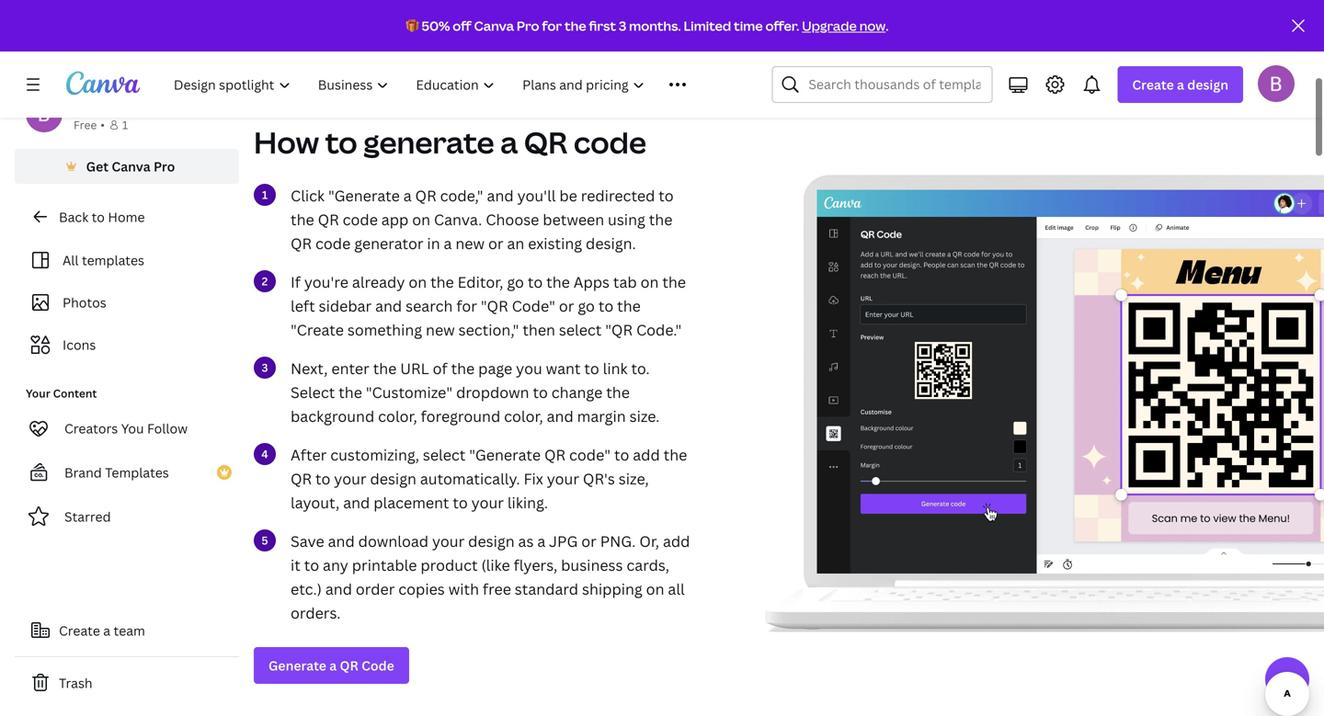 Task type: describe. For each thing, give the bounding box(es) containing it.
select
[[291, 383, 335, 402]]

or,
[[640, 532, 660, 551]]

starred
[[64, 508, 111, 526]]

save and download your design as a jpg or png. or, add it to any printable product (like flyers, business cards, etc.) and order copies with free standard shipping on all orders.
[[291, 532, 690, 623]]

it
[[291, 556, 301, 575]]

to down apps on the left of page
[[599, 296, 614, 316]]

link
[[603, 359, 628, 379]]

liking.
[[508, 493, 548, 513]]

and inside next, enter the url of the page you want to link to. select the "customize" dropdown to change the background color, foreground color, and margin size.
[[547, 407, 574, 426]]

upgrade now button
[[802, 17, 886, 34]]

after customizing, select "generate qr code" to add the qr to your design automatically. fix your qr's size, layout, and placement to your liking.
[[291, 445, 687, 513]]

shipping
[[582, 579, 643, 599]]

months.
[[629, 17, 681, 34]]

of
[[433, 359, 448, 379]]

create a team button
[[15, 613, 239, 649]]

search
[[406, 296, 453, 316]]

and inside after customizing, select "generate qr code" to add the qr to your design automatically. fix your qr's size, layout, and placement to your liking.
[[343, 493, 370, 513]]

free
[[74, 117, 97, 132]]

1 horizontal spatial "qr
[[605, 320, 633, 340]]

your
[[26, 386, 50, 401]]

creators you follow link
[[15, 410, 239, 447]]

0 horizontal spatial go
[[507, 272, 524, 292]]

icons
[[63, 336, 96, 354]]

to inside save and download your design as a jpg or png. or, add it to any printable product (like flyers, business cards, etc.) and order copies with free standard shipping on all orders.
[[304, 556, 319, 575]]

you
[[516, 359, 542, 379]]

url
[[400, 359, 429, 379]]

brand templates
[[64, 464, 169, 482]]

off
[[453, 17, 472, 34]]

if
[[291, 272, 301, 292]]

to right back
[[92, 208, 105, 226]]

generate a qr code link
[[254, 648, 409, 684]]

click
[[291, 186, 325, 206]]

creators you follow
[[64, 420, 188, 437]]

your inside save and download your design as a jpg or png. or, add it to any printable product (like flyers, business cards, etc.) and order copies with free standard shipping on all orders.
[[432, 532, 465, 551]]

jpg
[[549, 532, 578, 551]]

size.
[[630, 407, 660, 426]]

all
[[63, 252, 79, 269]]

all templates link
[[26, 243, 228, 278]]

qr left code,"
[[415, 186, 437, 206]]

or inside click "generate a qr code," and you'll be redirected to the qr code app on canva. choose between using the qr code generator in a new or an existing design.
[[488, 234, 504, 253]]

first
[[589, 17, 616, 34]]

cards,
[[627, 556, 670, 575]]

click "generate a qr code," and you'll be redirected to the qr code app on canva. choose between using the qr code generator in a new or an existing design.
[[291, 186, 674, 253]]

automatically.
[[420, 469, 520, 489]]

placement
[[374, 493, 449, 513]]

enter
[[332, 359, 370, 379]]

the down tab
[[617, 296, 641, 316]]

brand
[[64, 464, 102, 482]]

the right using
[[649, 210, 673, 229]]

you'll
[[517, 186, 556, 206]]

creators
[[64, 420, 118, 437]]

pro inside button
[[154, 158, 175, 175]]

png.
[[600, 532, 636, 551]]

how to generate a qr code
[[254, 122, 647, 162]]

for inside if you're already on the editor, go to the apps tab on the left sidebar and search for "qr code" or go to the "create something new section," then select "qr code."
[[457, 296, 477, 316]]

trash link
[[15, 665, 239, 702]]

create for create a team
[[59, 622, 100, 640]]

layout,
[[291, 493, 340, 513]]

a inside generate a qr code link
[[330, 657, 337, 675]]

generate
[[269, 657, 326, 675]]

fix
[[524, 469, 543, 489]]

etc.)
[[291, 579, 322, 599]]

the inside after customizing, select "generate qr code" to add the qr to your design automatically. fix your qr's size, layout, and placement to your liking.
[[664, 445, 687, 465]]

to up code" in the top of the page
[[528, 272, 543, 292]]

code"
[[569, 445, 611, 465]]

qr left code
[[340, 657, 359, 675]]

on inside save and download your design as a jpg or png. or, add it to any printable product (like flyers, business cards, etc.) and order copies with free standard shipping on all orders.
[[646, 579, 665, 599]]

create a design button
[[1118, 66, 1244, 103]]

on up search
[[409, 272, 427, 292]]

orders.
[[291, 603, 341, 623]]

upgrade
[[802, 17, 857, 34]]

new inside if you're already on the editor, go to the apps tab on the left sidebar and search for "qr code" or go to the "create something new section," then select "qr code."
[[426, 320, 455, 340]]

bob builder image
[[1258, 65, 1295, 102]]

the right of
[[451, 359, 475, 379]]

"generate inside after customizing, select "generate qr code" to add the qr to your design automatically. fix your qr's size, layout, and placement to your liking.
[[469, 445, 541, 465]]

design.
[[586, 234, 636, 253]]

an
[[507, 234, 525, 253]]

generate
[[364, 122, 494, 162]]

0 vertical spatial canva
[[474, 17, 514, 34]]

apps
[[574, 272, 610, 292]]

qr up you'll
[[524, 122, 568, 162]]

brand templates link
[[15, 454, 239, 491]]

time
[[734, 17, 763, 34]]

to up size,
[[614, 445, 629, 465]]

select inside if you're already on the editor, go to the apps tab on the left sidebar and search for "qr code" or go to the "create something new section," then select "qr code."
[[559, 320, 602, 340]]

or inside if you're already on the editor, go to the apps tab on the left sidebar and search for "qr code" or go to the "create something new section," then select "qr code."
[[559, 296, 574, 316]]

new inside click "generate a qr code," and you'll be redirected to the qr code app on canva. choose between using the qr code generator in a new or an existing design.
[[456, 234, 485, 253]]

size,
[[619, 469, 649, 489]]

on inside click "generate a qr code," and you'll be redirected to the qr code app on canva. choose between using the qr code generator in a new or an existing design.
[[412, 210, 430, 229]]

0 vertical spatial for
[[542, 17, 562, 34]]

🎁 50% off canva pro for the first 3 months. limited time offer. upgrade now .
[[406, 17, 889, 34]]

add inside save and download your design as a jpg or png. or, add it to any printable product (like flyers, business cards, etc.) and order copies with free standard shipping on all orders.
[[663, 532, 690, 551]]

the left url
[[373, 359, 397, 379]]

flyers,
[[514, 556, 558, 575]]

the down enter
[[339, 383, 362, 402]]

the down link
[[606, 383, 630, 402]]

printable
[[352, 556, 417, 575]]

code
[[362, 657, 394, 675]]

to down automatically.
[[453, 493, 468, 513]]

and up any
[[328, 532, 355, 551]]

canva.
[[434, 210, 482, 229]]

page
[[478, 359, 513, 379]]

trash
[[59, 675, 93, 692]]

generate a qr code
[[269, 657, 394, 675]]

as
[[518, 532, 534, 551]]

your down automatically.
[[472, 493, 504, 513]]

qr down click
[[318, 210, 339, 229]]

50%
[[422, 17, 450, 34]]

code."
[[636, 320, 682, 340]]

foreground
[[421, 407, 501, 426]]

to inside click "generate a qr code," and you'll be redirected to the qr code app on canva. choose between using the qr code generator in a new or an existing design.
[[659, 186, 674, 206]]

between
[[543, 210, 604, 229]]



Task type: vqa. For each thing, say whether or not it's contained in the screenshot.
With
yes



Task type: locate. For each thing, give the bounding box(es) containing it.
limited
[[684, 17, 731, 34]]

2 horizontal spatial or
[[582, 532, 597, 551]]

redirected
[[581, 186, 655, 206]]

canva inside get canva pro button
[[112, 158, 151, 175]]

0 vertical spatial go
[[507, 272, 524, 292]]

pro right off
[[517, 17, 540, 34]]

back to home
[[59, 208, 145, 226]]

any
[[323, 556, 348, 575]]

to right how
[[325, 122, 358, 162]]

1 vertical spatial "qr
[[605, 320, 633, 340]]

free
[[483, 579, 511, 599]]

existing
[[528, 234, 582, 253]]

0 horizontal spatial "generate
[[328, 186, 400, 206]]

1 horizontal spatial color,
[[504, 407, 543, 426]]

templates
[[82, 252, 144, 269]]

1 color, from the left
[[378, 407, 417, 426]]

the up search
[[431, 272, 454, 292]]

code,"
[[440, 186, 483, 206]]

pro up back to home link
[[154, 158, 175, 175]]

go up code" in the top of the page
[[507, 272, 524, 292]]

business
[[561, 556, 623, 575]]

generator
[[354, 234, 424, 253]]

canva right get
[[112, 158, 151, 175]]

back
[[59, 208, 88, 226]]

1 vertical spatial code
[[343, 210, 378, 229]]

for down editor,
[[457, 296, 477, 316]]

qr left the code"
[[545, 445, 566, 465]]

or right code" in the top of the page
[[559, 296, 574, 316]]

0 vertical spatial new
[[456, 234, 485, 253]]

1 vertical spatial create
[[59, 622, 100, 640]]

standard
[[515, 579, 579, 599]]

1 horizontal spatial add
[[663, 532, 690, 551]]

qr
[[524, 122, 568, 162], [415, 186, 437, 206], [318, 210, 339, 229], [291, 234, 312, 253], [545, 445, 566, 465], [291, 469, 312, 489], [340, 657, 359, 675]]

already
[[352, 272, 405, 292]]

back to home link
[[15, 199, 239, 235]]

"qr up section,"
[[481, 296, 508, 316]]

1 vertical spatial pro
[[154, 158, 175, 175]]

design inside 'dropdown button'
[[1188, 76, 1229, 93]]

you
[[121, 420, 144, 437]]

code up redirected on the top
[[574, 122, 647, 162]]

1 horizontal spatial "generate
[[469, 445, 541, 465]]

after
[[291, 445, 327, 465]]

None search field
[[772, 66, 993, 103]]

if you're already on the editor, go to the apps tab on the left sidebar and search for "qr code" or go to the "create something new section," then select "qr code."
[[291, 272, 686, 340]]

tab
[[613, 272, 637, 292]]

templates
[[105, 464, 169, 482]]

download
[[358, 532, 429, 551]]

design up placement
[[370, 469, 417, 489]]

then
[[523, 320, 556, 340]]

0 horizontal spatial select
[[423, 445, 466, 465]]

code up you're
[[316, 234, 351, 253]]

get canva pro
[[86, 158, 175, 175]]

design up the (like
[[468, 532, 515, 551]]

section,"
[[459, 320, 519, 340]]

2 vertical spatial code
[[316, 234, 351, 253]]

the down click
[[291, 210, 314, 229]]

0 horizontal spatial color,
[[378, 407, 417, 426]]

"create
[[291, 320, 344, 340]]

add right or,
[[663, 532, 690, 551]]

0 vertical spatial "qr
[[481, 296, 508, 316]]

save
[[291, 532, 324, 551]]

on right app
[[412, 210, 430, 229]]

1 vertical spatial for
[[457, 296, 477, 316]]

add up size,
[[633, 445, 660, 465]]

1
[[122, 117, 128, 132]]

photos
[[63, 294, 106, 311]]

offer.
[[766, 17, 800, 34]]

1 vertical spatial "generate
[[469, 445, 541, 465]]

icons link
[[26, 327, 228, 362]]

"generate up app
[[328, 186, 400, 206]]

your right fix on the bottom of the page
[[547, 469, 579, 489]]

1 vertical spatial new
[[426, 320, 455, 340]]

on left all
[[646, 579, 665, 599]]

to right redirected on the top
[[659, 186, 674, 206]]

1 horizontal spatial go
[[578, 296, 595, 316]]

Search search field
[[809, 67, 981, 102]]

add inside after customizing, select "generate qr code" to add the qr to your design automatically. fix your qr's size, layout, and placement to your liking.
[[633, 445, 660, 465]]

the
[[565, 17, 587, 34], [291, 210, 314, 229], [649, 210, 673, 229], [431, 272, 454, 292], [546, 272, 570, 292], [663, 272, 686, 292], [617, 296, 641, 316], [373, 359, 397, 379], [451, 359, 475, 379], [339, 383, 362, 402], [606, 383, 630, 402], [664, 445, 687, 465]]

the left apps on the left of page
[[546, 272, 570, 292]]

2 vertical spatial or
[[582, 532, 597, 551]]

design inside save and download your design as a jpg or png. or, add it to any printable product (like flyers, business cards, etc.) and order copies with free standard shipping on all orders.
[[468, 532, 515, 551]]

or up business
[[582, 532, 597, 551]]

0 horizontal spatial "qr
[[481, 296, 508, 316]]

be
[[560, 186, 578, 206]]

1 vertical spatial add
[[663, 532, 690, 551]]

design
[[1188, 76, 1229, 93], [370, 469, 417, 489], [468, 532, 515, 551]]

color, down dropdown
[[504, 407, 543, 426]]

•
[[100, 117, 105, 132]]

0 vertical spatial code
[[574, 122, 647, 162]]

team
[[114, 622, 145, 640]]

free •
[[74, 117, 105, 132]]

"generate up fix on the bottom of the page
[[469, 445, 541, 465]]

a inside create a design 'dropdown button'
[[1177, 76, 1185, 93]]

"generate inside click "generate a qr code," and you'll be redirected to the qr code app on canva. choose between using the qr code generator in a new or an existing design.
[[328, 186, 400, 206]]

in
[[427, 234, 440, 253]]

how to generate a qr code image
[[762, 175, 1325, 632]]

0 horizontal spatial for
[[457, 296, 477, 316]]

content
[[53, 386, 97, 401]]

dropdown
[[456, 383, 529, 402]]

get canva pro button
[[15, 149, 239, 184]]

your up product
[[432, 532, 465, 551]]

app
[[382, 210, 409, 229]]

0 horizontal spatial add
[[633, 445, 660, 465]]

next, enter the url of the page you want to link to. select the "customize" dropdown to change the background color, foreground color, and margin size.
[[291, 359, 660, 426]]

1 horizontal spatial pro
[[517, 17, 540, 34]]

editor,
[[458, 272, 504, 292]]

design inside after customizing, select "generate qr code" to add the qr to your design automatically. fix your qr's size, layout, and placement to your liking.
[[370, 469, 417, 489]]

product
[[421, 556, 478, 575]]

or left an
[[488, 234, 504, 253]]

change
[[552, 383, 603, 402]]

on right tab
[[641, 272, 659, 292]]

select up automatically.
[[423, 445, 466, 465]]

0 horizontal spatial design
[[370, 469, 417, 489]]

🎁
[[406, 17, 419, 34]]

1 vertical spatial go
[[578, 296, 595, 316]]

new down search
[[426, 320, 455, 340]]

top level navigation element
[[162, 66, 728, 103], [162, 66, 728, 103]]

1 horizontal spatial design
[[468, 532, 515, 551]]

0 vertical spatial select
[[559, 320, 602, 340]]

left
[[291, 296, 315, 316]]

all templates
[[63, 252, 144, 269]]

0 horizontal spatial or
[[488, 234, 504, 253]]

a inside create a team button
[[103, 622, 110, 640]]

0 horizontal spatial new
[[426, 320, 455, 340]]

1 vertical spatial select
[[423, 445, 466, 465]]

starred link
[[15, 499, 239, 535]]

to up layout,
[[316, 469, 331, 489]]

and up something
[[375, 296, 402, 316]]

1 vertical spatial design
[[370, 469, 417, 489]]

0 horizontal spatial pro
[[154, 158, 175, 175]]

0 vertical spatial pro
[[517, 17, 540, 34]]

with
[[449, 579, 479, 599]]

"qr
[[481, 296, 508, 316], [605, 320, 633, 340]]

order
[[356, 579, 395, 599]]

background
[[291, 407, 375, 426]]

get
[[86, 158, 109, 175]]

margin
[[577, 407, 626, 426]]

1 horizontal spatial select
[[559, 320, 602, 340]]

or inside save and download your design as a jpg or png. or, add it to any printable product (like flyers, business cards, etc.) and order copies with free standard shipping on all orders.
[[582, 532, 597, 551]]

new down canva.
[[456, 234, 485, 253]]

and right layout,
[[343, 493, 370, 513]]

your down 'customizing,'
[[334, 469, 367, 489]]

and up choose
[[487, 186, 514, 206]]

1 horizontal spatial new
[[456, 234, 485, 253]]

2 vertical spatial design
[[468, 532, 515, 551]]

code left app
[[343, 210, 378, 229]]

the left first
[[565, 17, 587, 34]]

your content
[[26, 386, 97, 401]]

create inside button
[[59, 622, 100, 640]]

0 horizontal spatial create
[[59, 622, 100, 640]]

color, down "customize"
[[378, 407, 417, 426]]

qr up 'if'
[[291, 234, 312, 253]]

and down change
[[547, 407, 574, 426]]

1 vertical spatial canva
[[112, 158, 151, 175]]

1 horizontal spatial canva
[[474, 17, 514, 34]]

1 horizontal spatial create
[[1133, 76, 1174, 93]]

to down you
[[533, 383, 548, 402]]

to right it
[[304, 556, 319, 575]]

0 vertical spatial create
[[1133, 76, 1174, 93]]

create a design
[[1133, 76, 1229, 93]]

for
[[542, 17, 562, 34], [457, 296, 477, 316]]

"customize"
[[366, 383, 453, 402]]

select right then
[[559, 320, 602, 340]]

and down any
[[325, 579, 352, 599]]

canva right off
[[474, 17, 514, 34]]

for left first
[[542, 17, 562, 34]]

0 horizontal spatial canva
[[112, 158, 151, 175]]

qr down after
[[291, 469, 312, 489]]

2 horizontal spatial design
[[1188, 76, 1229, 93]]

a inside save and download your design as a jpg or png. or, add it to any printable product (like flyers, business cards, etc.) and order copies with free standard shipping on all orders.
[[537, 532, 546, 551]]

and inside if you're already on the editor, go to the apps tab on the left sidebar and search for "qr code" or go to the "create something new section," then select "qr code."
[[375, 296, 402, 316]]

1 horizontal spatial or
[[559, 296, 574, 316]]

1 vertical spatial or
[[559, 296, 574, 316]]

design left bob builder icon
[[1188, 76, 1229, 93]]

using
[[608, 210, 646, 229]]

follow
[[147, 420, 188, 437]]

next,
[[291, 359, 328, 379]]

home
[[108, 208, 145, 226]]

new
[[456, 234, 485, 253], [426, 320, 455, 340]]

go
[[507, 272, 524, 292], [578, 296, 595, 316]]

your
[[334, 469, 367, 489], [547, 469, 579, 489], [472, 493, 504, 513], [432, 532, 465, 551]]

and inside click "generate a qr code," and you'll be redirected to the qr code app on canva. choose between using the qr code generator in a new or an existing design.
[[487, 186, 514, 206]]

the right tab
[[663, 272, 686, 292]]

2 color, from the left
[[504, 407, 543, 426]]

1 horizontal spatial for
[[542, 17, 562, 34]]

code"
[[512, 296, 556, 316]]

qr's
[[583, 469, 615, 489]]

create inside 'dropdown button'
[[1133, 76, 1174, 93]]

create a team
[[59, 622, 145, 640]]

3
[[619, 17, 627, 34]]

select inside after customizing, select "generate qr code" to add the qr to your design automatically. fix your qr's size, layout, and placement to your liking.
[[423, 445, 466, 465]]

code
[[574, 122, 647, 162], [343, 210, 378, 229], [316, 234, 351, 253]]

create for create a design
[[1133, 76, 1174, 93]]

canva
[[474, 17, 514, 34], [112, 158, 151, 175]]

go down apps on the left of page
[[578, 296, 595, 316]]

"qr up link
[[605, 320, 633, 340]]

0 vertical spatial "generate
[[328, 186, 400, 206]]

0 vertical spatial add
[[633, 445, 660, 465]]

0 vertical spatial or
[[488, 234, 504, 253]]

0 vertical spatial design
[[1188, 76, 1229, 93]]

to left link
[[584, 359, 599, 379]]

the right the code"
[[664, 445, 687, 465]]



